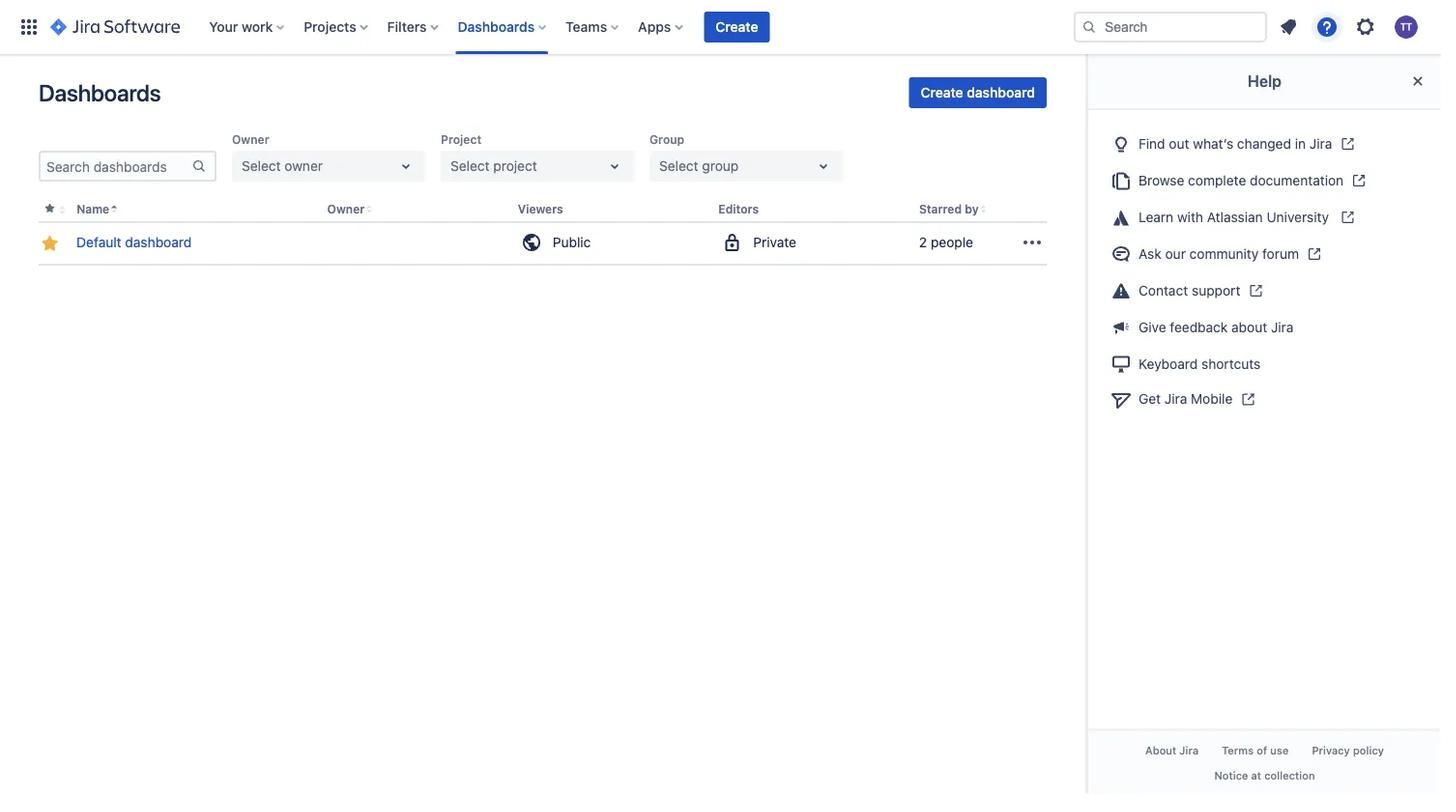 Task type: vqa. For each thing, say whether or not it's contained in the screenshot.
Jira image
no



Task type: describe. For each thing, give the bounding box(es) containing it.
teams button
[[560, 12, 627, 43]]

private
[[754, 235, 797, 251]]

close image
[[1407, 70, 1430, 93]]

terms
[[1222, 745, 1254, 758]]

keyboard shortcuts
[[1139, 356, 1261, 372]]

jira inside button
[[1180, 745, 1199, 758]]

select owner
[[242, 158, 323, 174]]

people
[[931, 235, 974, 251]]

Search field
[[1074, 12, 1268, 43]]

changed
[[1238, 136, 1292, 151]]

your profile and settings image
[[1395, 15, 1419, 39]]

get jira mobile link
[[1104, 381, 1426, 418]]

2
[[920, 235, 928, 251]]

use
[[1271, 745, 1289, 758]]

dashboard for create dashboard
[[967, 85, 1036, 101]]

open image for project
[[603, 155, 627, 178]]

2 people
[[920, 235, 974, 251]]

what's
[[1194, 136, 1234, 151]]

about jira
[[1146, 745, 1199, 758]]

projects button
[[298, 12, 376, 43]]

more image
[[1021, 231, 1044, 254]]

select for select owner
[[242, 158, 281, 174]]

Search dashboards text field
[[41, 153, 191, 180]]

appswitcher icon image
[[17, 15, 41, 39]]

name
[[77, 203, 109, 216]]

find out what's changed in jira link
[[1104, 126, 1426, 162]]

viewers
[[518, 203, 563, 216]]

filters
[[387, 19, 427, 35]]

mobile
[[1191, 391, 1233, 407]]

settings image
[[1355, 15, 1378, 39]]

community
[[1190, 246, 1259, 262]]

group
[[650, 132, 685, 146]]

Project text field
[[451, 157, 454, 176]]

dashboards button
[[452, 12, 554, 43]]

learn with atlassian university
[[1139, 209, 1333, 225]]

forum
[[1263, 246, 1300, 262]]

owner
[[285, 158, 323, 174]]

primary element
[[12, 0, 1074, 54]]

get jira mobile
[[1139, 391, 1233, 407]]

learn with atlassian university link
[[1104, 199, 1426, 236]]

terms of use link
[[1211, 740, 1301, 764]]

feedback
[[1170, 320, 1228, 336]]

contact
[[1139, 282, 1189, 298]]

group
[[702, 158, 739, 174]]

create dashboard button
[[909, 77, 1047, 108]]

default
[[77, 235, 121, 251]]

give
[[1139, 320, 1167, 336]]

privacy policy link
[[1301, 740, 1396, 764]]

notifications image
[[1277, 15, 1301, 39]]

open image
[[395, 155, 418, 178]]

atlassian
[[1208, 209, 1264, 225]]

filters button
[[382, 12, 446, 43]]

keyboard shortcuts link
[[1104, 345, 1426, 381]]

work
[[242, 19, 273, 35]]

0 horizontal spatial dashboards
[[39, 79, 161, 106]]

policy
[[1354, 745, 1385, 758]]

default dashboard link
[[77, 233, 192, 253]]

about jira button
[[1134, 740, 1211, 764]]

documentation
[[1250, 172, 1344, 188]]

your
[[209, 19, 238, 35]]

at
[[1252, 770, 1262, 782]]

star default dashboard image
[[38, 232, 61, 255]]

starred
[[920, 203, 962, 216]]

university
[[1267, 209, 1330, 225]]



Task type: locate. For each thing, give the bounding box(es) containing it.
our
[[1166, 246, 1186, 262]]

select group
[[660, 158, 739, 174]]

search image
[[1082, 19, 1098, 35]]

default dashboard
[[77, 235, 192, 251]]

project
[[441, 132, 482, 146]]

jira software image
[[50, 15, 180, 39], [50, 15, 180, 39]]

0 vertical spatial owner
[[232, 132, 269, 146]]

give feedback about jira link
[[1104, 309, 1426, 345]]

teams
[[566, 19, 607, 35]]

projects
[[304, 19, 356, 35]]

1 vertical spatial dashboards
[[39, 79, 161, 106]]

Owner text field
[[242, 157, 245, 176]]

1 select from the left
[[242, 158, 281, 174]]

browse complete documentation
[[1139, 172, 1344, 188]]

apps button
[[633, 12, 691, 43]]

ask our community forum link
[[1104, 236, 1426, 273]]

jira
[[1310, 136, 1333, 151], [1272, 320, 1294, 336], [1165, 391, 1188, 407], [1180, 745, 1199, 758]]

ask our community forum
[[1139, 246, 1300, 262]]

1 vertical spatial dashboard
[[125, 235, 192, 251]]

project
[[494, 158, 537, 174]]

1 horizontal spatial create
[[921, 85, 964, 101]]

editors
[[719, 203, 759, 216]]

open image for group
[[812, 155, 836, 178]]

0 horizontal spatial dashboard
[[125, 235, 192, 251]]

owner button
[[327, 203, 365, 216]]

select project
[[451, 158, 537, 174]]

open image
[[603, 155, 627, 178], [812, 155, 836, 178]]

name button
[[77, 203, 109, 216]]

of
[[1257, 745, 1268, 758]]

select
[[242, 158, 281, 174], [451, 158, 490, 174], [660, 158, 699, 174]]

select left owner
[[242, 158, 281, 174]]

1 horizontal spatial owner
[[327, 203, 365, 216]]

0 vertical spatial create
[[716, 19, 759, 35]]

create button
[[704, 12, 770, 43]]

give feedback about jira
[[1139, 320, 1294, 336]]

keyboard
[[1139, 356, 1198, 372]]

get
[[1139, 391, 1161, 407]]

starred by button
[[920, 203, 979, 216]]

terms of use
[[1222, 745, 1289, 758]]

dashboards details element
[[34, 197, 1047, 266]]

select for select group
[[660, 158, 699, 174]]

0 vertical spatial dashboards
[[458, 19, 535, 35]]

notice at collection
[[1215, 770, 1316, 782]]

1 vertical spatial owner
[[327, 203, 365, 216]]

contact support link
[[1104, 273, 1426, 309]]

create dashboard
[[921, 85, 1036, 101]]

dashboards right filters dropdown button
[[458, 19, 535, 35]]

select for select project
[[451, 158, 490, 174]]

about
[[1232, 320, 1268, 336]]

help
[[1248, 72, 1282, 90]]

notice
[[1215, 770, 1249, 782]]

1 horizontal spatial select
[[451, 158, 490, 174]]

1 horizontal spatial open image
[[812, 155, 836, 178]]

0 horizontal spatial owner
[[232, 132, 269, 146]]

collection
[[1265, 770, 1316, 782]]

owner
[[232, 132, 269, 146], [327, 203, 365, 216]]

shortcuts
[[1202, 356, 1261, 372]]

0 vertical spatial dashboard
[[967, 85, 1036, 101]]

dashboards up search dashboards text box
[[39, 79, 161, 106]]

contact support
[[1139, 282, 1241, 298]]

browse complete documentation link
[[1104, 162, 1426, 199]]

banner containing your work
[[0, 0, 1442, 54]]

dashboards inside popup button
[[458, 19, 535, 35]]

create inside primary element
[[716, 19, 759, 35]]

by
[[965, 203, 979, 216]]

out
[[1170, 136, 1190, 151]]

0 horizontal spatial create
[[716, 19, 759, 35]]

0 horizontal spatial select
[[242, 158, 281, 174]]

2 select from the left
[[451, 158, 490, 174]]

in
[[1296, 136, 1307, 151]]

learn
[[1139, 209, 1174, 225]]

public
[[553, 235, 591, 251]]

create for create
[[716, 19, 759, 35]]

select down group
[[660, 158, 699, 174]]

create
[[716, 19, 759, 35], [921, 85, 964, 101]]

create for create dashboard
[[921, 85, 964, 101]]

apps
[[638, 19, 671, 35]]

Group text field
[[660, 157, 663, 176]]

2 horizontal spatial select
[[660, 158, 699, 174]]

1 horizontal spatial dashboard
[[967, 85, 1036, 101]]

select down project
[[451, 158, 490, 174]]

dashboard
[[967, 85, 1036, 101], [125, 235, 192, 251]]

1 vertical spatial create
[[921, 85, 964, 101]]

privacy policy
[[1313, 745, 1385, 758]]

find
[[1139, 136, 1166, 151]]

1 horizontal spatial dashboards
[[458, 19, 535, 35]]

privacy
[[1313, 745, 1351, 758]]

complete
[[1189, 172, 1247, 188]]

support
[[1192, 282, 1241, 298]]

find out what's changed in jira
[[1139, 136, 1333, 151]]

0 horizontal spatial open image
[[603, 155, 627, 178]]

with
[[1178, 209, 1204, 225]]

help image
[[1316, 15, 1339, 39]]

notice at collection link
[[1203, 764, 1327, 788]]

your work button
[[203, 12, 292, 43]]

dashboard inside button
[[967, 85, 1036, 101]]

starred by
[[920, 203, 979, 216]]

banner
[[0, 0, 1442, 54]]

dashboards
[[458, 19, 535, 35], [39, 79, 161, 106]]

ask
[[1139, 246, 1162, 262]]

browse
[[1139, 172, 1185, 188]]

owner inside the dashboards details element
[[327, 203, 365, 216]]

2 open image from the left
[[812, 155, 836, 178]]

about
[[1146, 745, 1177, 758]]

3 select from the left
[[660, 158, 699, 174]]

your work
[[209, 19, 273, 35]]

dashboard for default dashboard
[[125, 235, 192, 251]]

1 open image from the left
[[603, 155, 627, 178]]



